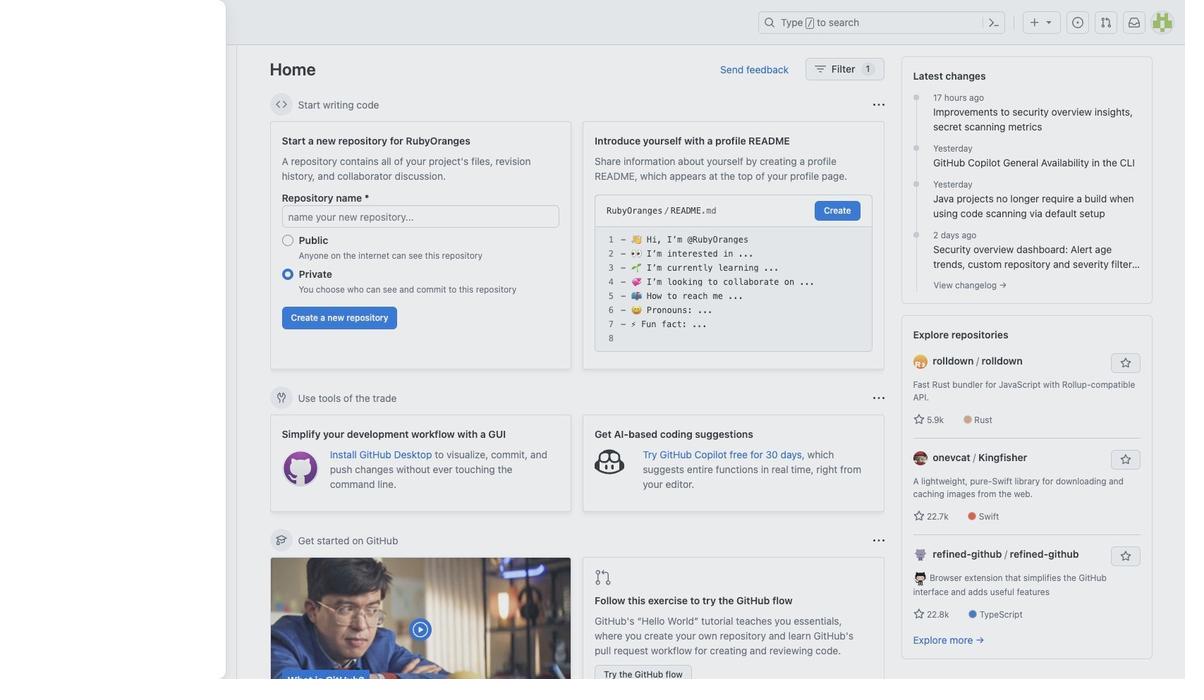 Task type: describe. For each thing, give the bounding box(es) containing it.
2 dot fill image from the top
[[911, 229, 923, 241]]

notifications image
[[1129, 17, 1141, 28]]

1 dot fill image from the top
[[911, 179, 923, 190]]

2 dot fill image from the top
[[911, 143, 923, 154]]

explore repositories navigation
[[902, 316, 1153, 660]]

command palette image
[[989, 17, 1000, 28]]

1 dot fill image from the top
[[911, 92, 923, 103]]

3 star image from the top
[[914, 609, 925, 620]]

git pull request image
[[1101, 17, 1112, 28]]



Task type: vqa. For each thing, say whether or not it's contained in the screenshot.
PRIVACY
no



Task type: locate. For each thing, give the bounding box(es) containing it.
issue opened image
[[1073, 17, 1084, 28]]

plus image
[[1030, 17, 1041, 28]]

1 star image from the top
[[914, 414, 925, 426]]

account element
[[0, 45, 237, 680]]

explore element
[[902, 56, 1153, 680]]

dot fill image
[[911, 92, 923, 103], [911, 143, 923, 154]]

1 vertical spatial star image
[[914, 511, 925, 522]]

star image
[[914, 414, 925, 426], [914, 511, 925, 522], [914, 609, 925, 620]]

1 vertical spatial dot fill image
[[911, 229, 923, 241]]

1 vertical spatial dot fill image
[[911, 143, 923, 154]]

0 vertical spatial star image
[[914, 414, 925, 426]]

0 vertical spatial dot fill image
[[911, 92, 923, 103]]

0 vertical spatial dot fill image
[[911, 179, 923, 190]]

triangle down image
[[1044, 16, 1055, 28]]

dot fill image
[[911, 179, 923, 190], [911, 229, 923, 241]]

2 vertical spatial star image
[[914, 609, 925, 620]]

2 star image from the top
[[914, 511, 925, 522]]



